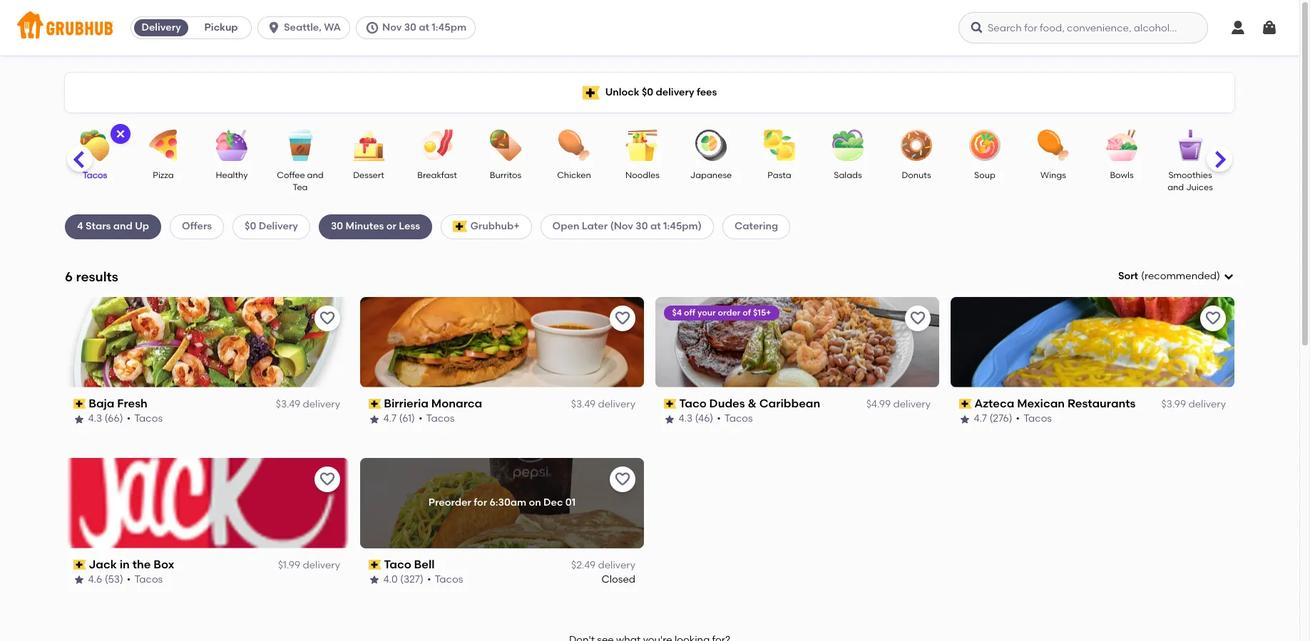 Task type: locate. For each thing, give the bounding box(es) containing it.
$4.99 delivery
[[866, 399, 931, 411]]

1 4.7 from the left
[[384, 413, 397, 425]]

taco dudes & caribbean
[[679, 397, 821, 411]]

order
[[718, 308, 741, 318]]

• tacos down the
[[127, 574, 163, 586]]

$3.49 for monarca
[[571, 399, 596, 411]]

1 horizontal spatial 30
[[404, 21, 416, 34]]

unlock $0 delivery fees
[[605, 86, 717, 98]]

at inside button
[[419, 21, 429, 34]]

• tacos down mexican
[[1016, 413, 1052, 425]]

$3.49 delivery for baja fresh
[[276, 399, 340, 411]]

• down bell
[[427, 574, 431, 586]]

6:30am
[[490, 497, 526, 509]]

0 horizontal spatial grubhub plus flag logo image
[[453, 221, 467, 233]]

$2.49 delivery
[[571, 560, 635, 572]]

1 vertical spatial grubhub plus flag logo image
[[453, 221, 467, 233]]

star icon image for birrieria monarca
[[369, 414, 380, 425]]

delivery for birrieria monarca
[[598, 399, 635, 411]]

pickup button
[[191, 16, 251, 39]]

2 vertical spatial and
[[113, 221, 133, 233]]

star icon image for baja fresh
[[73, 414, 85, 425]]

and left up
[[113, 221, 133, 233]]

subscription pass image for baja fresh
[[73, 399, 86, 409]]

&
[[748, 397, 757, 411]]

minutes
[[346, 221, 384, 233]]

0 vertical spatial subscription pass image
[[369, 399, 381, 409]]

1 vertical spatial and
[[1168, 183, 1184, 193]]

30 left minutes
[[331, 221, 343, 233]]

6
[[65, 269, 73, 285]]

0 horizontal spatial svg image
[[267, 21, 281, 35]]

None field
[[1118, 270, 1235, 284]]

pasta
[[768, 170, 791, 180]]

0 horizontal spatial $3.49 delivery
[[276, 399, 340, 411]]

delivery for taco dudes & caribbean
[[893, 399, 931, 411]]

4.7 left (61)
[[384, 413, 397, 425]]

japanese
[[690, 170, 732, 180]]

1 vertical spatial subscription pass image
[[73, 561, 86, 571]]

0 horizontal spatial delivery
[[142, 21, 181, 34]]

pizza image
[[138, 130, 188, 161]]

subscription pass image left jack
[[73, 561, 86, 571]]

sort ( recommended )
[[1118, 270, 1220, 282]]

subscription pass image for taco bell
[[369, 561, 381, 571]]

(66)
[[105, 413, 123, 425]]

1 horizontal spatial taco
[[679, 397, 707, 411]]

noodles
[[626, 170, 660, 180]]

0 horizontal spatial $0
[[245, 221, 256, 233]]

star icon image left 4.7 (276) at the bottom of the page
[[959, 414, 971, 425]]

dec
[[544, 497, 563, 509]]

box
[[154, 558, 175, 572]]

grubhub plus flag logo image
[[582, 86, 600, 99], [453, 221, 467, 233]]

4.3 for taco dudes & caribbean
[[679, 413, 693, 425]]

1 horizontal spatial 4.3
[[679, 413, 693, 425]]

30 right (nov
[[636, 221, 648, 233]]

1 horizontal spatial svg image
[[970, 21, 984, 35]]

1:45pm
[[432, 21, 466, 34]]

1 vertical spatial at
[[650, 221, 661, 233]]

tacos down taco dudes & caribbean on the bottom of page
[[725, 413, 753, 425]]

1 horizontal spatial grubhub plus flag logo image
[[582, 86, 600, 99]]

subscription pass image left taco bell
[[369, 561, 381, 571]]

$3.49
[[276, 399, 300, 411], [571, 399, 596, 411]]

30 inside button
[[404, 21, 416, 34]]

• tacos for in
[[127, 574, 163, 586]]

at left 1:45pm)
[[650, 221, 661, 233]]

azteca mexican restaurants
[[975, 397, 1136, 411]]

• right (53)
[[127, 574, 131, 586]]

(53)
[[105, 574, 124, 586]]

• for dudes
[[717, 413, 721, 425]]

tacos down the
[[135, 574, 163, 586]]

save this restaurant image for taco bell
[[614, 471, 631, 488]]

star icon image for jack in the box
[[73, 575, 85, 587]]

1 horizontal spatial delivery
[[259, 221, 298, 233]]

delivery left pickup
[[142, 21, 181, 34]]

dessert
[[353, 170, 384, 180]]

1 horizontal spatial save this restaurant image
[[614, 310, 631, 327]]

save this restaurant button for baja fresh
[[315, 306, 340, 331]]

0 vertical spatial delivery
[[142, 21, 181, 34]]

2 horizontal spatial and
[[1168, 183, 1184, 193]]

star icon image left '4.3 (66)'
[[73, 414, 85, 425]]

•
[[127, 413, 131, 425], [419, 413, 423, 425], [717, 413, 721, 425], [1016, 413, 1020, 425], [127, 574, 131, 586], [427, 574, 431, 586]]

nov
[[382, 21, 402, 34]]

the
[[133, 558, 151, 572]]

delivery button
[[131, 16, 191, 39]]

• tacos down birrieria monarca in the bottom left of the page
[[419, 413, 455, 425]]

30 right 'nov'
[[404, 21, 416, 34]]

$3.49 for fresh
[[276, 399, 300, 411]]

(46)
[[695, 413, 714, 425]]

save this restaurant image
[[319, 310, 336, 327], [909, 310, 926, 327], [614, 471, 631, 488]]

soup image
[[960, 130, 1010, 161]]

star icon image for taco dudes & caribbean
[[664, 414, 675, 425]]

grubhub plus flag logo image left grubhub+
[[453, 221, 467, 233]]

pickup
[[204, 21, 238, 34]]

subscription pass image for azteca mexican restaurants
[[959, 399, 972, 409]]

• right the (276)
[[1016, 413, 1020, 425]]

subscription pass image left the dudes at the bottom of the page
[[664, 399, 677, 409]]

$0 right offers on the left
[[245, 221, 256, 233]]

star icon image left the 4.7 (61)
[[369, 414, 380, 425]]

taco up 4.0 (327)
[[384, 558, 412, 572]]

• tacos down the dudes at the bottom of the page
[[717, 413, 753, 425]]

0 horizontal spatial subscription pass image
[[73, 561, 86, 571]]

tacos
[[83, 170, 107, 180], [135, 413, 163, 425], [427, 413, 455, 425], [725, 413, 753, 425], [1024, 413, 1052, 425], [135, 574, 163, 586], [435, 574, 463, 586]]

• tacos
[[127, 413, 163, 425], [419, 413, 455, 425], [717, 413, 753, 425], [1016, 413, 1052, 425], [127, 574, 163, 586], [427, 574, 463, 586]]

1 horizontal spatial $3.49
[[571, 399, 596, 411]]

0 horizontal spatial taco
[[384, 558, 412, 572]]

and inside 'smoothies and juices'
[[1168, 183, 1184, 193]]

star icon image left 4.3 (46)
[[664, 414, 675, 425]]

delivery
[[656, 86, 694, 98], [303, 399, 340, 411], [598, 399, 635, 411], [893, 399, 931, 411], [1188, 399, 1226, 411], [303, 560, 340, 572], [598, 560, 635, 572]]

open
[[552, 221, 579, 233]]

(276)
[[990, 413, 1013, 425]]

wings
[[1041, 170, 1066, 180]]

4.7 for birrieria monarca
[[384, 413, 397, 425]]

0 horizontal spatial $3.49
[[276, 399, 300, 411]]

tacos down mexican
[[1024, 413, 1052, 425]]

tacos for azteca mexican restaurants
[[1024, 413, 1052, 425]]

4.6
[[88, 574, 103, 586]]

(
[[1141, 270, 1145, 282]]

1 vertical spatial delivery
[[259, 221, 298, 233]]

sort
[[1118, 270, 1138, 282]]

$3.99
[[1161, 399, 1186, 411]]

subscription pass image
[[73, 399, 86, 409], [664, 399, 677, 409], [959, 399, 972, 409], [369, 561, 381, 571]]

breakfast
[[417, 170, 457, 180]]

$0
[[642, 86, 653, 98], [245, 221, 256, 233]]

subscription pass image
[[369, 399, 381, 409], [73, 561, 86, 571]]

0 horizontal spatial 4.3
[[88, 413, 102, 425]]

0 vertical spatial and
[[307, 170, 324, 180]]

30
[[404, 21, 416, 34], [331, 221, 343, 233], [636, 221, 648, 233]]

grubhub+
[[470, 221, 520, 233]]

0 horizontal spatial save this restaurant image
[[319, 310, 336, 327]]

0 vertical spatial at
[[419, 21, 429, 34]]

$0 right unlock
[[642, 86, 653, 98]]

0 horizontal spatial 4.7
[[384, 413, 397, 425]]

at
[[419, 21, 429, 34], [650, 221, 661, 233]]

2 horizontal spatial svg image
[[1230, 19, 1247, 36]]

1 horizontal spatial $0
[[642, 86, 653, 98]]

subscription pass image left baja on the bottom
[[73, 399, 86, 409]]

• tacos for monarca
[[419, 413, 455, 425]]

$3.49 delivery for birrieria monarca
[[571, 399, 635, 411]]

4.0
[[384, 574, 398, 586]]

• tacos down fresh
[[127, 413, 163, 425]]

6 results
[[65, 269, 118, 285]]

and down the smoothies
[[1168, 183, 1184, 193]]

4.3 (66)
[[88, 413, 123, 425]]

1 $3.49 delivery from the left
[[276, 399, 340, 411]]

burritos
[[490, 170, 521, 180]]

save this restaurant button for azteca mexican restaurants
[[1200, 306, 1226, 331]]

subscription pass image left birrieria
[[369, 399, 381, 409]]

star icon image left 4.6
[[73, 575, 85, 587]]

4.7
[[384, 413, 397, 425], [974, 413, 987, 425]]

tacos down birrieria monarca in the bottom left of the page
[[427, 413, 455, 425]]

1 vertical spatial taco
[[384, 558, 412, 572]]

up
[[135, 221, 149, 233]]

smoothies
[[1168, 170, 1212, 180]]

2 horizontal spatial save this restaurant image
[[1205, 310, 1222, 327]]

and up tea
[[307, 170, 324, 180]]

subscription pass image for jack in the box
[[73, 561, 86, 571]]

1 horizontal spatial subscription pass image
[[369, 399, 381, 409]]

1 horizontal spatial $3.49 delivery
[[571, 399, 635, 411]]

1 $3.49 from the left
[[276, 399, 300, 411]]

2 4.7 from the left
[[974, 413, 987, 425]]

svg image
[[1230, 19, 1247, 36], [267, 21, 281, 35], [970, 21, 984, 35]]

• right the (66)
[[127, 413, 131, 425]]

of
[[743, 308, 751, 318]]

delivery for jack in the box
[[303, 560, 340, 572]]

subscription pass image left the azteca
[[959, 399, 972, 409]]

2 $3.49 from the left
[[571, 399, 596, 411]]

1 horizontal spatial 4.7
[[974, 413, 987, 425]]

• for in
[[127, 574, 131, 586]]

birrieria
[[384, 397, 429, 411]]

save this restaurant image
[[614, 310, 631, 327], [1205, 310, 1222, 327], [319, 471, 336, 488]]

0 horizontal spatial at
[[419, 21, 429, 34]]

at left 1:45pm
[[419, 21, 429, 34]]

delivery for taco bell
[[598, 560, 635, 572]]

taco for taco dudes & caribbean
[[679, 397, 707, 411]]

4.7 left the (276)
[[974, 413, 987, 425]]

4.3 left (46)
[[679, 413, 693, 425]]

and inside coffee and tea
[[307, 170, 324, 180]]

4.3 down baja on the bottom
[[88, 413, 102, 425]]

2 $3.49 delivery from the left
[[571, 399, 635, 411]]

delivery
[[142, 21, 181, 34], [259, 221, 298, 233]]

catering
[[735, 221, 778, 233]]

baja
[[89, 397, 115, 411]]

$3.49 delivery
[[276, 399, 340, 411], [571, 399, 635, 411]]

taco up 4.3 (46)
[[679, 397, 707, 411]]

taco
[[679, 397, 707, 411], [384, 558, 412, 572]]

delivery for azteca mexican restaurants
[[1188, 399, 1226, 411]]

star icon image left 4.0
[[369, 575, 380, 587]]

bakery image
[[1234, 130, 1284, 161]]

tacos down fresh
[[135, 413, 163, 425]]

0 horizontal spatial and
[[113, 221, 133, 233]]

1 horizontal spatial and
[[307, 170, 324, 180]]

• right (61)
[[419, 413, 423, 425]]

delivery down tea
[[259, 221, 298, 233]]

1 4.3 from the left
[[88, 413, 102, 425]]

star icon image
[[73, 414, 85, 425], [369, 414, 380, 425], [664, 414, 675, 425], [959, 414, 971, 425], [73, 575, 85, 587], [369, 575, 380, 587]]

0 vertical spatial grubhub plus flag logo image
[[582, 86, 600, 99]]

0 horizontal spatial save this restaurant image
[[319, 471, 336, 488]]

breakfast image
[[412, 130, 462, 161]]

2 4.3 from the left
[[679, 413, 693, 425]]

• right (46)
[[717, 413, 721, 425]]

juices
[[1186, 183, 1213, 193]]

svg image
[[1261, 19, 1278, 36], [365, 21, 379, 35], [115, 128, 126, 140], [1223, 271, 1235, 283]]

30 minutes or less
[[331, 221, 420, 233]]

grubhub plus flag logo image for unlock $0 delivery fees
[[582, 86, 600, 99]]

1 horizontal spatial save this restaurant image
[[614, 471, 631, 488]]

grubhub plus flag logo image left unlock
[[582, 86, 600, 99]]

0 vertical spatial taco
[[679, 397, 707, 411]]

save this restaurant image for azteca mexican restaurants
[[1205, 310, 1222, 327]]



Task type: describe. For each thing, give the bounding box(es) containing it.
• tacos for dudes
[[717, 413, 753, 425]]

1 horizontal spatial at
[[650, 221, 661, 233]]

tacos image
[[70, 130, 120, 161]]

tacos for taco dudes & caribbean
[[725, 413, 753, 425]]

fees
[[697, 86, 717, 98]]

4.0 (327)
[[384, 574, 424, 586]]

tacos for birrieria monarca
[[427, 413, 455, 425]]

pizza
[[153, 170, 174, 180]]

• for fresh
[[127, 413, 131, 425]]

wings image
[[1028, 130, 1078, 161]]

save this restaurant image for baja fresh
[[319, 310, 336, 327]]

4.7 for azteca mexican restaurants
[[974, 413, 987, 425]]

nov 30 at 1:45pm
[[382, 21, 466, 34]]

)
[[1217, 270, 1220, 282]]

delivery inside 'button'
[[142, 21, 181, 34]]

save this restaurant button for taco bell
[[610, 467, 635, 493]]

salads image
[[823, 130, 873, 161]]

4.7 (276)
[[974, 413, 1013, 425]]

burritos image
[[481, 130, 531, 161]]

off
[[684, 308, 696, 318]]

tacos for jack in the box
[[135, 574, 163, 586]]

or
[[386, 221, 396, 233]]

$4
[[673, 308, 682, 318]]

Search for food, convenience, alcohol... search field
[[959, 12, 1208, 44]]

1:45pm)
[[663, 221, 702, 233]]

donuts
[[902, 170, 931, 180]]

dudes
[[710, 397, 745, 411]]

preorder for 6:30am on dec 01
[[429, 497, 576, 509]]

$1.99
[[278, 560, 300, 572]]

smoothies and juices
[[1168, 170, 1213, 193]]

$15+
[[753, 308, 772, 318]]

jack in the box
[[89, 558, 175, 572]]

save this restaurant image for birrieria monarca
[[614, 310, 631, 327]]

tacos down tacos image
[[83, 170, 107, 180]]

coffee and tea image
[[275, 130, 325, 161]]

restaurants
[[1068, 397, 1136, 411]]

on
[[529, 497, 541, 509]]

closed
[[602, 574, 635, 586]]

star icon image for azteca mexican restaurants
[[959, 414, 971, 425]]

caribbean
[[760, 397, 821, 411]]

tea
[[293, 183, 308, 193]]

main navigation navigation
[[0, 0, 1299, 56]]

bell
[[414, 558, 435, 572]]

unlock
[[605, 86, 639, 98]]

seattle, wa
[[284, 21, 341, 34]]

dessert image
[[344, 130, 394, 161]]

01
[[565, 497, 576, 509]]

delivery for baja fresh
[[303, 399, 340, 411]]

4
[[77, 221, 83, 233]]

fresh
[[118, 397, 148, 411]]

preorder
[[429, 497, 471, 509]]

stars
[[86, 221, 111, 233]]

birrieria monarca logo image
[[360, 297, 644, 388]]

noodles image
[[618, 130, 668, 161]]

tacos down bell
[[435, 574, 463, 586]]

birrieria monarca
[[384, 397, 483, 411]]

smoothies and juices image
[[1165, 130, 1215, 161]]

$0 delivery
[[245, 221, 298, 233]]

in
[[120, 558, 130, 572]]

offers
[[182, 221, 212, 233]]

taco bell
[[384, 558, 435, 572]]

save this restaurant button for birrieria monarca
[[610, 306, 635, 331]]

wa
[[324, 21, 341, 34]]

baja fresh logo image
[[65, 297, 349, 388]]

chicken image
[[549, 130, 599, 161]]

recommended
[[1145, 270, 1217, 282]]

later
[[582, 221, 608, 233]]

tacos for baja fresh
[[135, 413, 163, 425]]

subscription pass image for birrieria monarca
[[369, 399, 381, 409]]

• tacos for fresh
[[127, 413, 163, 425]]

• tacos down bell
[[427, 574, 463, 586]]

mexican
[[1018, 397, 1065, 411]]

jack in the box logo image
[[65, 458, 349, 549]]

$4 off your order of $15+
[[673, 308, 772, 318]]

subscription pass image for taco dudes & caribbean
[[664, 399, 677, 409]]

coffee and tea
[[277, 170, 324, 193]]

healthy image
[[207, 130, 257, 161]]

seattle, wa button
[[258, 16, 356, 39]]

$4.99
[[866, 399, 891, 411]]

svg image inside seattle, wa button
[[267, 21, 281, 35]]

4.6 (53)
[[88, 574, 124, 586]]

and for coffee and tea
[[307, 170, 324, 180]]

1 vertical spatial $0
[[245, 221, 256, 233]]

less
[[399, 221, 420, 233]]

your
[[698, 308, 716, 318]]

4.3 for baja fresh
[[88, 413, 102, 425]]

• for monarca
[[419, 413, 423, 425]]

$1.99 delivery
[[278, 560, 340, 572]]

grubhub plus flag logo image for grubhub+
[[453, 221, 467, 233]]

monarca
[[432, 397, 483, 411]]

(61)
[[399, 413, 415, 425]]

save this restaurant button for jack in the box
[[315, 467, 340, 493]]

azteca mexican restaurants logo image
[[951, 297, 1235, 388]]

(327)
[[400, 574, 424, 586]]

soup
[[974, 170, 996, 180]]

(nov
[[610, 221, 633, 233]]

0 horizontal spatial 30
[[331, 221, 343, 233]]

donuts image
[[891, 130, 941, 161]]

• for mexican
[[1016, 413, 1020, 425]]

none field containing sort
[[1118, 270, 1235, 284]]

svg image inside nov 30 at 1:45pm button
[[365, 21, 379, 35]]

japanese image
[[686, 130, 736, 161]]

4.3 (46)
[[679, 413, 714, 425]]

nov 30 at 1:45pm button
[[356, 16, 481, 39]]

$2.49
[[571, 560, 596, 572]]

4.7 (61)
[[384, 413, 415, 425]]

4 stars and up
[[77, 221, 149, 233]]

$3.99 delivery
[[1161, 399, 1226, 411]]

open later (nov 30 at 1:45pm)
[[552, 221, 702, 233]]

taco for taco bell
[[384, 558, 412, 572]]

salads
[[834, 170, 862, 180]]

bowls
[[1110, 170, 1134, 180]]

• tacos for mexican
[[1016, 413, 1052, 425]]

save this restaurant image for jack in the box
[[319, 471, 336, 488]]

taco dudes & caribbean logo image
[[655, 297, 939, 388]]

0 vertical spatial $0
[[642, 86, 653, 98]]

2 horizontal spatial save this restaurant image
[[909, 310, 926, 327]]

2 horizontal spatial 30
[[636, 221, 648, 233]]

bowls image
[[1097, 130, 1147, 161]]

for
[[474, 497, 487, 509]]

pasta image
[[755, 130, 804, 161]]

jack
[[89, 558, 117, 572]]

coffee
[[277, 170, 305, 180]]

and for smoothies and juices
[[1168, 183, 1184, 193]]

seattle,
[[284, 21, 322, 34]]



Task type: vqa. For each thing, say whether or not it's contained in the screenshot.
the right cancel
no



